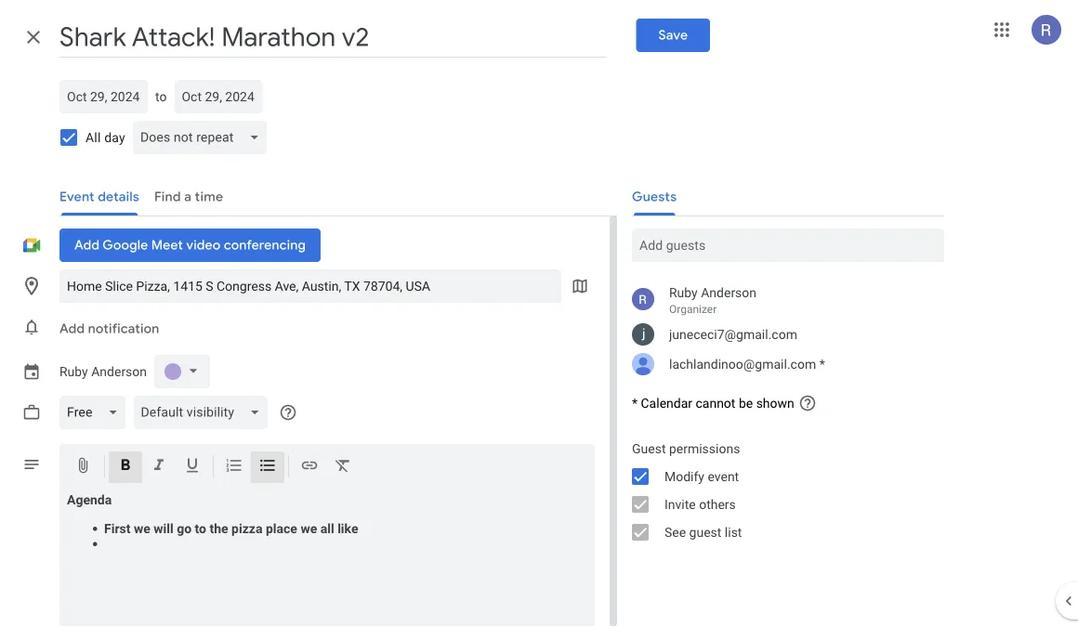 Task type: locate. For each thing, give the bounding box(es) containing it.
junececi7@gmail.com
[[670, 327, 798, 342]]

like
[[338, 521, 359, 537]]

0 vertical spatial *
[[820, 357, 826, 372]]

0 horizontal spatial to
[[155, 89, 167, 104]]

invite
[[665, 497, 696, 512]]

0 horizontal spatial *
[[632, 396, 638, 411]]

* inside the lachlandinoo@gmail.com tree item
[[820, 357, 826, 372]]

None field
[[133, 121, 275, 154], [60, 396, 133, 430], [133, 396, 275, 430], [133, 121, 275, 154], [60, 396, 133, 430], [133, 396, 275, 430]]

lachlandinoo@gmail.com *
[[670, 357, 826, 372]]

see guest list
[[665, 525, 743, 540]]

go
[[177, 521, 192, 537]]

we left will
[[134, 521, 150, 537]]

1 vertical spatial ruby
[[60, 364, 88, 380]]

permissions
[[670, 441, 741, 457]]

lachlandinoo@gmail.com
[[670, 357, 817, 372]]

to left 'end date' text field at left
[[155, 89, 167, 104]]

End date text field
[[182, 86, 255, 108]]

1 horizontal spatial *
[[820, 357, 826, 372]]

organizer
[[670, 303, 717, 316]]

we left "all"
[[301, 521, 317, 537]]

all
[[86, 130, 101, 145]]

list
[[725, 525, 743, 540]]

1 horizontal spatial to
[[195, 521, 206, 537]]

group containing guest permissions
[[618, 435, 945, 547]]

lachlandinoo@gmail.com tree item
[[618, 350, 945, 379]]

first we will go to the pizza place we all like
[[104, 521, 359, 537]]

the
[[210, 521, 228, 537]]

* calendar cannot be shown
[[632, 396, 795, 411]]

guests invited to this event. tree
[[618, 281, 945, 379]]

ruby
[[670, 285, 698, 300], [60, 364, 88, 380]]

1 vertical spatial anderson
[[91, 364, 147, 380]]

be
[[739, 396, 753, 411]]

insert link image
[[300, 457, 319, 478]]

Start date text field
[[67, 86, 140, 108]]

guest
[[632, 441, 666, 457]]

Guests text field
[[640, 229, 937, 262]]

ruby anderson organizer
[[670, 285, 757, 316]]

shown
[[757, 396, 795, 411]]

1 vertical spatial to
[[195, 521, 206, 537]]

0 horizontal spatial we
[[134, 521, 150, 537]]

anderson for ruby anderson
[[91, 364, 147, 380]]

* down junececi7@gmail.com "tree item"
[[820, 357, 826, 372]]

save
[[659, 27, 688, 44]]

ruby for ruby anderson organizer
[[670, 285, 698, 300]]

calendar
[[641, 396, 693, 411]]

anderson inside "ruby anderson organizer"
[[701, 285, 757, 300]]

0 horizontal spatial anderson
[[91, 364, 147, 380]]

0 vertical spatial to
[[155, 89, 167, 104]]

1 horizontal spatial ruby
[[670, 285, 698, 300]]

we
[[134, 521, 150, 537], [301, 521, 317, 537]]

save button
[[637, 19, 711, 52]]

ruby down add
[[60, 364, 88, 380]]

others
[[700, 497, 736, 512]]

to right go
[[195, 521, 206, 537]]

all
[[321, 521, 334, 537]]

anderson for ruby anderson organizer
[[701, 285, 757, 300]]

0 horizontal spatial ruby
[[60, 364, 88, 380]]

agenda
[[67, 493, 112, 508]]

anderson down "notification"
[[91, 364, 147, 380]]

1 horizontal spatial anderson
[[701, 285, 757, 300]]

anderson up organizer
[[701, 285, 757, 300]]

first
[[104, 521, 131, 537]]

group
[[618, 435, 945, 547]]

ruby up organizer
[[670, 285, 698, 300]]

to
[[155, 89, 167, 104], [195, 521, 206, 537]]

ruby inside "ruby anderson organizer"
[[670, 285, 698, 300]]

anderson
[[701, 285, 757, 300], [91, 364, 147, 380]]

1 vertical spatial *
[[632, 396, 638, 411]]

underline image
[[183, 457, 202, 478]]

* left calendar
[[632, 396, 638, 411]]

add
[[60, 321, 85, 338]]

1 horizontal spatial we
[[301, 521, 317, 537]]

0 vertical spatial anderson
[[701, 285, 757, 300]]

0 vertical spatial ruby
[[670, 285, 698, 300]]

will
[[154, 521, 174, 537]]

*
[[820, 357, 826, 372], [632, 396, 638, 411]]



Task type: vqa. For each thing, say whether or not it's contained in the screenshot.
Service
no



Task type: describe. For each thing, give the bounding box(es) containing it.
add notification button
[[52, 307, 167, 352]]

invite others
[[665, 497, 736, 512]]

Description text field
[[60, 493, 595, 628]]

cannot
[[696, 396, 736, 411]]

to inside description text box
[[195, 521, 206, 537]]

pizza
[[232, 521, 263, 537]]

Location text field
[[67, 270, 554, 303]]

italic image
[[150, 457, 168, 478]]

bulleted list image
[[259, 457, 277, 478]]

day
[[104, 130, 125, 145]]

place
[[266, 521, 298, 537]]

Title text field
[[60, 17, 607, 58]]

modify
[[665, 469, 705, 485]]

remove formatting image
[[334, 457, 352, 478]]

notification
[[88, 321, 159, 338]]

ruby anderson, organizer tree item
[[618, 281, 945, 320]]

all day
[[86, 130, 125, 145]]

ruby for ruby anderson
[[60, 364, 88, 380]]

add notification
[[60, 321, 159, 338]]

1 we from the left
[[134, 521, 150, 537]]

guest
[[690, 525, 722, 540]]

formatting options toolbar
[[60, 445, 595, 490]]

modify event
[[665, 469, 740, 485]]

bold image
[[116, 457, 135, 478]]

ruby anderson
[[60, 364, 147, 380]]

2 we from the left
[[301, 521, 317, 537]]

guest permissions
[[632, 441, 741, 457]]

see
[[665, 525, 686, 540]]

junececi7@gmail.com tree item
[[618, 320, 945, 350]]

numbered list image
[[225, 457, 244, 478]]

event
[[708, 469, 740, 485]]



